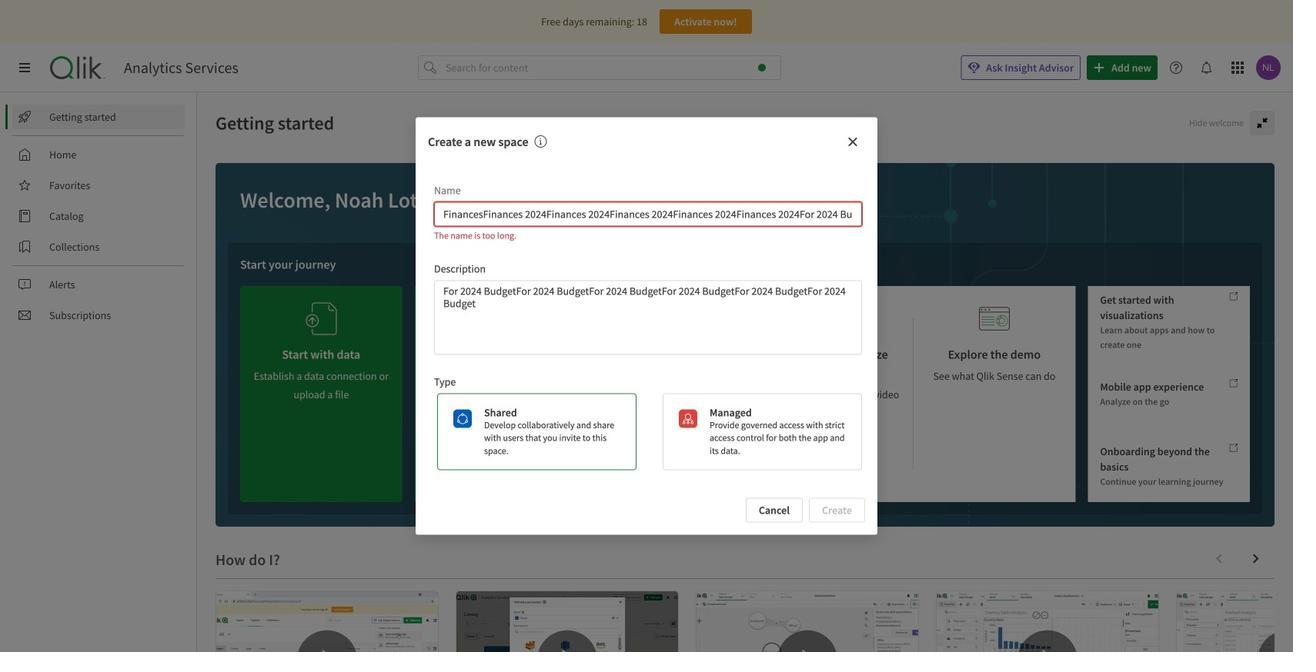 Task type: describe. For each thing, give the bounding box(es) containing it.
invite users image
[[480, 293, 511, 333]]

explore the demo image
[[979, 299, 1010, 340]]

close image
[[847, 136, 859, 148]]

analytics services element
[[124, 59, 239, 77]]

home badge image
[[758, 64, 766, 72]]

hide welcome image
[[1257, 117, 1269, 129]]

navigation pane element
[[0, 99, 196, 334]]



Task type: vqa. For each thing, say whether or not it's contained in the screenshot.
Move collection icon
no



Task type: locate. For each thing, give the bounding box(es) containing it.
analyze sample data image
[[655, 299, 686, 340]]

option group
[[431, 394, 862, 471]]

main content
[[197, 92, 1294, 653]]

dialog
[[416, 117, 878, 536]]

None text field
[[434, 202, 862, 227], [434, 281, 862, 355], [434, 202, 862, 227], [434, 281, 862, 355]]

close sidebar menu image
[[18, 62, 31, 74]]



